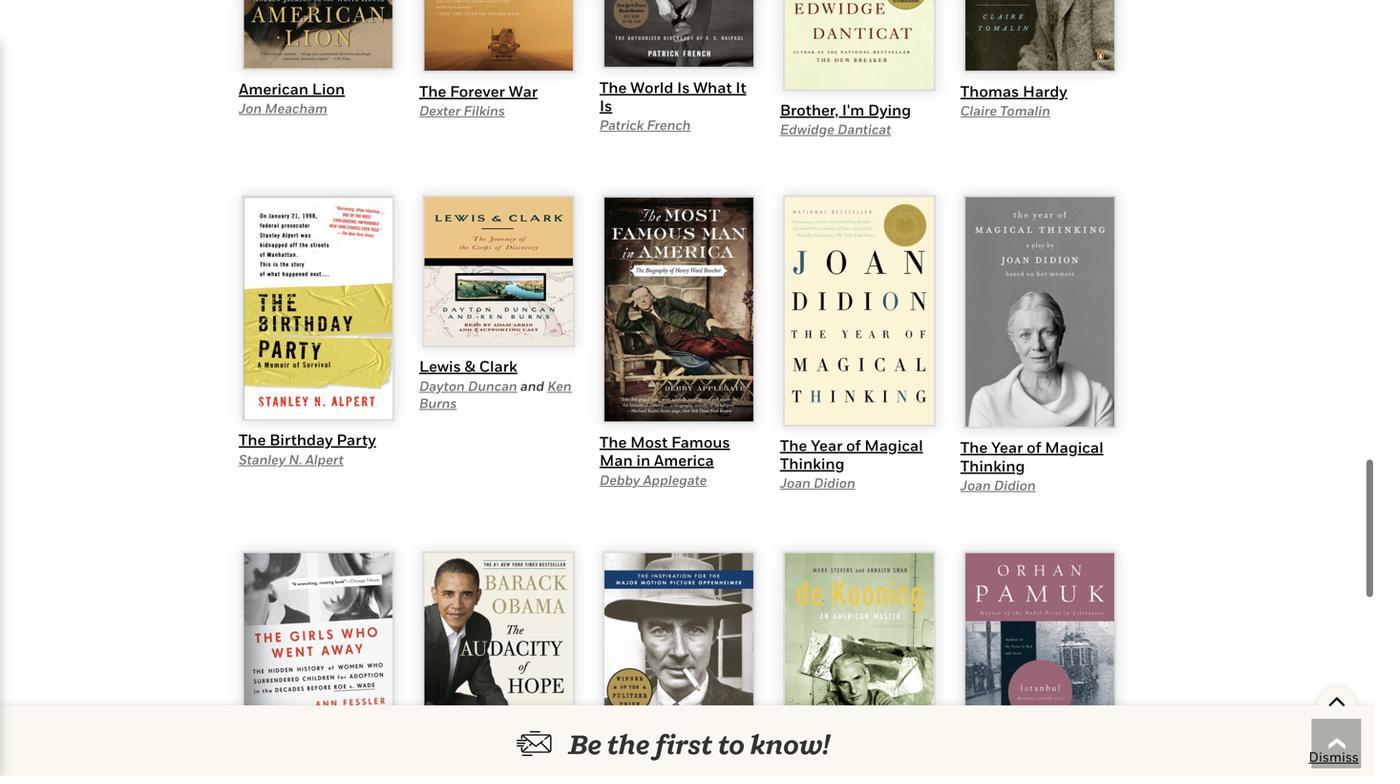 Task type: locate. For each thing, give the bounding box(es) containing it.
0 horizontal spatial of
[[847, 436, 861, 455]]

is left what
[[678, 78, 690, 96]]

joan for 1st the year of magical thinking image from the left
[[781, 476, 811, 491]]

thomas hardy claire tomalin
[[961, 82, 1068, 119]]

is up patrick
[[600, 97, 613, 115]]

the inside the world is what it is patrick french
[[600, 78, 627, 96]]

jon
[[239, 100, 262, 116]]

the year of magical thinking joan didion
[[781, 436, 924, 491], [961, 439, 1104, 494]]

dexter
[[419, 103, 461, 119]]

1 horizontal spatial joan
[[961, 478, 992, 494]]

duncan
[[468, 378, 518, 394]]

the world is what it is patrick french
[[600, 78, 747, 133]]

&
[[465, 357, 476, 376]]

the most famous man in america link
[[600, 433, 731, 470]]

1 horizontal spatial joan didion link
[[961, 478, 1036, 494]]

0 horizontal spatial is
[[600, 97, 613, 115]]

the year of magical thinking link
[[781, 436, 924, 473], [961, 439, 1104, 475]]

be the first to know!
[[569, 729, 830, 761]]

american prometheus image
[[603, 552, 756, 777]]

american
[[239, 80, 309, 98]]

the world is what it is image
[[603, 0, 756, 69]]

0 horizontal spatial joan didion link
[[781, 476, 856, 491]]

tomalin
[[1001, 103, 1051, 119]]

2 the year of magical thinking image from the left
[[964, 195, 1117, 429]]

the
[[600, 78, 627, 96], [419, 82, 447, 100], [239, 431, 266, 449], [600, 433, 627, 452], [781, 436, 808, 455], [961, 439, 988, 457]]

party
[[337, 431, 376, 449]]

the audacity of hope image
[[423, 552, 575, 777]]

patrick french link
[[600, 117, 691, 133]]

0 horizontal spatial joan
[[781, 476, 811, 491]]

the for "the world is what it is" link
[[600, 78, 627, 96]]

n.
[[289, 452, 302, 468]]

what
[[694, 78, 732, 96]]

jon meacham link
[[239, 100, 328, 116]]

america
[[654, 452, 714, 470]]

0 horizontal spatial the year of magical thinking link
[[781, 436, 924, 473]]

thinking
[[781, 455, 845, 473], [961, 457, 1026, 475]]

famous
[[672, 433, 731, 452]]

the inside the birthday party stanley n. alpert
[[239, 431, 266, 449]]

0 horizontal spatial magical
[[865, 436, 924, 455]]

didion
[[814, 476, 856, 491], [995, 478, 1036, 494]]

forever
[[450, 82, 505, 100]]

dayton duncan link
[[419, 378, 518, 394]]

1 horizontal spatial the year of magical thinking link
[[961, 439, 1104, 475]]

brother, i'm dying image
[[784, 0, 936, 91]]

joan didion link
[[781, 476, 856, 491], [961, 478, 1036, 494]]

expand/collapse sign up banner image
[[1329, 687, 1347, 716]]

the for the most famous man in america link
[[600, 433, 627, 452]]

lewis & clark image
[[423, 195, 575, 348]]

magical for the year of magical thinking link related to 2nd the year of magical thinking image
[[1046, 439, 1104, 457]]

the most famous man in america debby applegate
[[600, 433, 731, 488]]

clark
[[479, 357, 518, 376]]

is
[[678, 78, 690, 96], [600, 97, 613, 115]]

1 horizontal spatial the year of magical thinking image
[[964, 195, 1117, 429]]

claire tomalin link
[[961, 103, 1051, 119]]

the world is what it is link
[[600, 78, 747, 115]]

i'm
[[843, 101, 865, 119]]

thomas hardy link
[[961, 82, 1068, 100]]

1 horizontal spatial of
[[1027, 439, 1042, 457]]

0 horizontal spatial the year of magical thinking image
[[784, 195, 936, 427]]

of
[[847, 436, 861, 455], [1027, 439, 1042, 457]]

american lion link
[[239, 80, 345, 98]]

the forever war image
[[423, 0, 575, 72]]

it
[[736, 78, 747, 96]]

the for the birthday party link
[[239, 431, 266, 449]]

the inside the most famous man in america debby applegate
[[600, 433, 627, 452]]

stanley n. alpert link
[[239, 452, 344, 468]]

debby
[[600, 472, 640, 488]]

the forever war link
[[419, 82, 538, 100]]

know!
[[750, 729, 830, 761]]

joan
[[781, 476, 811, 491], [961, 478, 992, 494]]

burns
[[419, 396, 457, 411]]

magical
[[865, 436, 924, 455], [1046, 439, 1104, 457]]

lewis & clark link
[[419, 357, 518, 376]]

filkins
[[464, 103, 505, 119]]

the forever war dexter filkins
[[419, 82, 538, 119]]

the year of magical thinking link for 2nd the year of magical thinking image
[[961, 439, 1104, 475]]

1 horizontal spatial magical
[[1046, 439, 1104, 457]]

alpert
[[306, 452, 344, 468]]

year
[[811, 436, 843, 455], [992, 439, 1024, 457]]

0 vertical spatial is
[[678, 78, 690, 96]]

the inside the forever war dexter filkins
[[419, 82, 447, 100]]

the birthday party image
[[242, 195, 395, 422]]

1 horizontal spatial is
[[678, 78, 690, 96]]

the year of magical thinking image
[[784, 195, 936, 427], [964, 195, 1117, 429]]



Task type: vqa. For each thing, say whether or not it's contained in the screenshot.
Anna's Best Friends (Disney Frozen) Christy Webster at the bottom of page
no



Task type: describe. For each thing, give the bounding box(es) containing it.
lion
[[312, 80, 345, 98]]

of for 2nd the year of magical thinking image
[[1027, 439, 1042, 457]]

american lion image
[[242, 0, 395, 70]]

dismiss
[[1310, 750, 1360, 765]]

thomas hardy image
[[964, 0, 1117, 72]]

1 horizontal spatial the year of magical thinking joan didion
[[961, 439, 1104, 494]]

ken burns link
[[419, 378, 572, 411]]

man
[[600, 452, 633, 470]]

1 horizontal spatial didion
[[995, 478, 1036, 494]]

brother, i'm dying link
[[781, 101, 912, 119]]

the birthday party link
[[239, 431, 376, 449]]

the birthday party stanley n. alpert
[[239, 431, 376, 468]]

the for the forever war link on the top of the page
[[419, 82, 447, 100]]

first
[[655, 729, 713, 761]]

1 the year of magical thinking image from the left
[[784, 195, 936, 427]]

dying
[[869, 101, 912, 119]]

brother,
[[781, 101, 839, 119]]

0 horizontal spatial didion
[[814, 476, 856, 491]]

dismiss link
[[1310, 748, 1360, 767]]

most
[[631, 433, 668, 452]]

of for 1st the year of magical thinking image from the left
[[847, 436, 861, 455]]

0 horizontal spatial the year of magical thinking joan didion
[[781, 436, 924, 491]]

claire
[[961, 103, 998, 119]]

the year of magical thinking link for 1st the year of magical thinking image from the left
[[781, 436, 924, 473]]

birthday
[[270, 431, 333, 449]]

magical for the year of magical thinking link related to 1st the year of magical thinking image from the left
[[865, 436, 924, 455]]

dexter filkins link
[[419, 103, 505, 119]]

1 horizontal spatial year
[[992, 439, 1024, 457]]

applegate
[[644, 472, 707, 488]]

joan for 2nd the year of magical thinking image
[[961, 478, 992, 494]]

be
[[569, 729, 602, 761]]

stanley
[[239, 452, 286, 468]]

ken burns
[[419, 378, 572, 411]]

dayton
[[419, 378, 465, 394]]

to
[[718, 729, 745, 761]]

french
[[647, 117, 691, 133]]

world
[[631, 78, 674, 96]]

dayton duncan and
[[419, 378, 548, 394]]

thomas
[[961, 82, 1020, 100]]

patrick
[[600, 117, 644, 133]]

joan didion link for the year of magical thinking link related to 2nd the year of magical thinking image
[[961, 478, 1036, 494]]

joan didion link for the year of magical thinking link related to 1st the year of magical thinking image from the left
[[781, 476, 856, 491]]

1 vertical spatial is
[[600, 97, 613, 115]]

0 horizontal spatial year
[[811, 436, 843, 455]]

istanbul image
[[964, 552, 1117, 777]]

1 horizontal spatial thinking
[[961, 457, 1026, 475]]

meacham
[[265, 100, 328, 116]]

lewis
[[419, 357, 461, 376]]

the most famous man in america image
[[603, 195, 756, 424]]

war
[[509, 82, 538, 100]]

danticat
[[838, 121, 892, 137]]

the girls who went away image
[[242, 552, 395, 777]]

ken
[[548, 378, 572, 394]]

hardy
[[1023, 82, 1068, 100]]

debby applegate link
[[600, 472, 707, 488]]

0 horizontal spatial thinking
[[781, 455, 845, 473]]

and
[[521, 378, 545, 394]]

the
[[607, 729, 650, 761]]

edwidge
[[781, 121, 835, 137]]

edwidge danticat link
[[781, 121, 892, 137]]

american lion jon meacham
[[239, 80, 345, 116]]

brother, i'm dying edwidge danticat
[[781, 101, 912, 137]]

lewis & clark
[[419, 357, 518, 376]]

de kooning image
[[784, 552, 936, 777]]

in
[[637, 452, 651, 470]]



